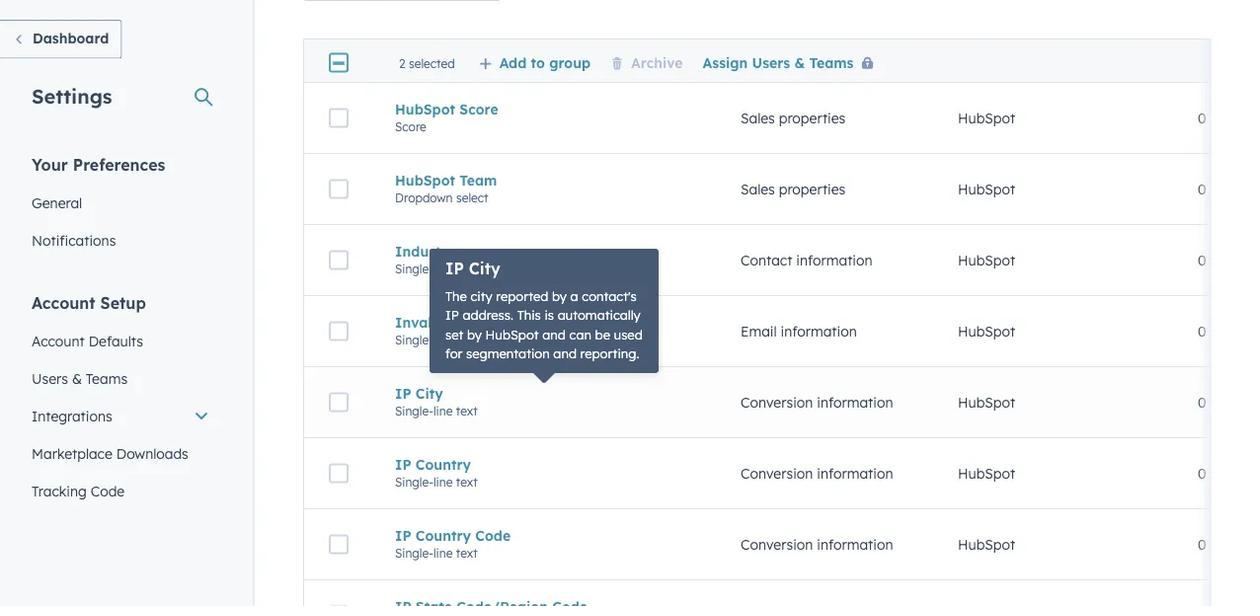 Task type: locate. For each thing, give the bounding box(es) containing it.
city up city
[[469, 259, 501, 279]]

contact's
[[582, 288, 637, 304]]

city inside ip city single-line text
[[416, 385, 443, 402]]

0 vertical spatial code
[[91, 483, 125, 500]]

select
[[456, 190, 489, 205]]

for
[[446, 346, 463, 362]]

1 vertical spatial and
[[554, 346, 577, 362]]

1 horizontal spatial score
[[460, 101, 499, 118]]

by left a
[[552, 288, 567, 304]]

text inside "industry single-line text"
[[456, 262, 478, 276]]

conversion information
[[741, 394, 894, 411], [741, 465, 894, 482], [741, 536, 894, 554]]

3 0 from the top
[[1198, 252, 1207, 269]]

1 vertical spatial account
[[32, 332, 85, 350]]

single- down ip country single-line text at the left of the page
[[395, 546, 434, 561]]

ip city single-line text
[[395, 385, 478, 419]]

2 conversion from the top
[[741, 465, 814, 482]]

0 horizontal spatial code
[[91, 483, 125, 500]]

& up integrations
[[72, 370, 82, 387]]

single- inside "industry single-line text"
[[395, 262, 434, 276]]

city inside ip city the city reported by a contact's ip address. this is automatically set by hubspot and can be used for segmentation and reporting.
[[469, 259, 501, 279]]

country for single-
[[416, 456, 471, 474]]

tracking code link
[[20, 473, 221, 510]]

single- inside ip country code single-line text
[[395, 546, 434, 561]]

1 sales properties from the top
[[741, 109, 846, 127]]

account setup
[[32, 293, 146, 313]]

0 vertical spatial sales
[[741, 109, 775, 127]]

information
[[797, 252, 873, 269], [781, 323, 857, 340], [817, 394, 894, 411], [817, 465, 894, 482], [817, 536, 894, 554]]

6 0 from the top
[[1198, 465, 1207, 482]]

0
[[1198, 109, 1207, 127], [1198, 181, 1207, 198], [1198, 252, 1207, 269], [1198, 323, 1207, 340], [1198, 394, 1207, 411], [1198, 465, 1207, 482], [1198, 536, 1207, 554]]

2 vertical spatial conversion
[[741, 536, 814, 554]]

dashboard link
[[0, 20, 122, 59]]

conversion information for ip country code
[[741, 536, 894, 554]]

single- up ip country single-line text at the left of the page
[[395, 404, 434, 419]]

1 vertical spatial country
[[416, 527, 471, 545]]

line
[[434, 262, 453, 276], [434, 404, 453, 419], [434, 475, 453, 490], [434, 546, 453, 561]]

text inside ip country code single-line text
[[456, 546, 478, 561]]

1 text from the top
[[456, 262, 478, 276]]

hubspot for hubspot score
[[958, 109, 1016, 127]]

1 vertical spatial teams
[[86, 370, 128, 387]]

address
[[492, 314, 547, 331]]

1 line from the top
[[434, 262, 453, 276]]

line down industry
[[434, 262, 453, 276]]

text inside ip city single-line text
[[456, 404, 478, 419]]

text down for at the left of page
[[456, 404, 478, 419]]

3 conversion from the top
[[741, 536, 814, 554]]

code inside ip country code single-line text
[[476, 527, 511, 545]]

invalid
[[395, 314, 445, 331]]

the
[[446, 288, 467, 304]]

single-
[[395, 262, 434, 276], [395, 404, 434, 419], [395, 475, 434, 490], [395, 546, 434, 561]]

0 vertical spatial by
[[552, 288, 567, 304]]

4 0 from the top
[[1198, 323, 1207, 340]]

3 conversion information from the top
[[741, 536, 894, 554]]

1 sales from the top
[[741, 109, 775, 127]]

sales properties up contact information
[[741, 181, 846, 198]]

email
[[741, 323, 777, 340]]

ip country button
[[395, 456, 694, 474]]

account
[[32, 293, 95, 313], [32, 332, 85, 350]]

selected
[[409, 56, 455, 70]]

0 for hubspot score
[[1198, 109, 1207, 127]]

line up ip country code single-line text
[[434, 475, 453, 490]]

1 vertical spatial &
[[72, 370, 82, 387]]

and down is
[[543, 327, 566, 343]]

1 conversion information from the top
[[741, 394, 894, 411]]

users
[[752, 54, 791, 71], [32, 370, 68, 387]]

integrations button
[[20, 398, 221, 435]]

1 conversion from the top
[[741, 394, 814, 411]]

0 horizontal spatial &
[[72, 370, 82, 387]]

and
[[543, 327, 566, 343], [554, 346, 577, 362]]

text
[[456, 262, 478, 276], [456, 404, 478, 419], [456, 475, 478, 490], [456, 546, 478, 561]]

text up the
[[456, 262, 478, 276]]

1 vertical spatial conversion
[[741, 465, 814, 482]]

0 vertical spatial teams
[[810, 54, 854, 71]]

0 vertical spatial properties
[[779, 109, 846, 127]]

city for ip city the city reported by a contact's ip address. this is automatically set by hubspot and can be used for segmentation and reporting.
[[469, 259, 501, 279]]

0 vertical spatial and
[[543, 327, 566, 343]]

country inside ip country single-line text
[[416, 456, 471, 474]]

country down ip city single-line text in the bottom left of the page
[[416, 456, 471, 474]]

1 vertical spatial score
[[395, 119, 427, 134]]

sales properties down assign users & teams button
[[741, 109, 846, 127]]

country
[[416, 456, 471, 474], [416, 527, 471, 545]]

1 0 from the top
[[1198, 109, 1207, 127]]

single
[[395, 333, 429, 348]]

code down 'marketplace downloads'
[[91, 483, 125, 500]]

0 horizontal spatial teams
[[86, 370, 128, 387]]

hubspot for ip country code
[[958, 536, 1016, 554]]

5 0 from the top
[[1198, 394, 1207, 411]]

0 vertical spatial conversion
[[741, 394, 814, 411]]

conversion
[[741, 394, 814, 411], [741, 465, 814, 482], [741, 536, 814, 554]]

3 single- from the top
[[395, 475, 434, 490]]

1 horizontal spatial by
[[552, 288, 567, 304]]

0 vertical spatial country
[[416, 456, 471, 474]]

score
[[460, 101, 499, 118], [395, 119, 427, 134]]

4 single- from the top
[[395, 546, 434, 561]]

account up users & teams
[[32, 332, 85, 350]]

ip
[[446, 259, 464, 279], [446, 307, 459, 324], [395, 385, 412, 402], [395, 456, 412, 474], [395, 527, 412, 545]]

properties for team
[[779, 181, 846, 198]]

notifications link
[[20, 222, 221, 259]]

properties down assign users & teams button
[[779, 109, 846, 127]]

city down single
[[416, 385, 443, 402]]

hubspot for hubspot team
[[958, 181, 1016, 198]]

segmentation
[[466, 346, 550, 362]]

0 for hubspot team
[[1198, 181, 1207, 198]]

single- inside ip city single-line text
[[395, 404, 434, 419]]

by
[[552, 288, 567, 304], [467, 327, 482, 343]]

7 0 from the top
[[1198, 536, 1207, 554]]

3 line from the top
[[434, 475, 453, 490]]

users right assign
[[752, 54, 791, 71]]

and down can
[[554, 346, 577, 362]]

ip down ip country single-line text at the left of the page
[[395, 527, 412, 545]]

hubspot
[[395, 101, 456, 118], [958, 109, 1016, 127], [395, 172, 456, 189], [958, 181, 1016, 198], [958, 252, 1016, 269], [958, 323, 1016, 340], [486, 327, 539, 343], [958, 394, 1016, 411], [958, 465, 1016, 482], [958, 536, 1016, 554]]

2 text from the top
[[456, 404, 478, 419]]

city for ip city single-line text
[[416, 385, 443, 402]]

reporting.
[[581, 346, 640, 362]]

by right set
[[467, 327, 482, 343]]

1 vertical spatial sales properties
[[741, 181, 846, 198]]

information for industry
[[797, 252, 873, 269]]

0 vertical spatial account
[[32, 293, 95, 313]]

code down ip country single-line text at the left of the page
[[476, 527, 511, 545]]

account for account setup
[[32, 293, 95, 313]]

1 country from the top
[[416, 456, 471, 474]]

country down ip country single-line text at the left of the page
[[416, 527, 471, 545]]

2 vertical spatial conversion information
[[741, 536, 894, 554]]

email
[[450, 314, 488, 331]]

notifications
[[32, 232, 116, 249]]

properties up contact information
[[779, 181, 846, 198]]

single- down industry
[[395, 262, 434, 276]]

properties
[[779, 109, 846, 127], [779, 181, 846, 198]]

2 conversion information from the top
[[741, 465, 894, 482]]

line down ip country single-line text at the left of the page
[[434, 546, 453, 561]]

hubspot for invalid email address
[[958, 323, 1016, 340]]

0 for ip country
[[1198, 465, 1207, 482]]

sales down the assign users & teams
[[741, 109, 775, 127]]

sales
[[741, 109, 775, 127], [741, 181, 775, 198]]

assign users & teams
[[703, 54, 854, 71]]

2 line from the top
[[434, 404, 453, 419]]

ip down single
[[395, 385, 412, 402]]

2 single- from the top
[[395, 404, 434, 419]]

2 properties from the top
[[779, 181, 846, 198]]

0 vertical spatial city
[[469, 259, 501, 279]]

0 horizontal spatial users
[[32, 370, 68, 387]]

ip down ip city single-line text in the bottom left of the page
[[395, 456, 412, 474]]

4 line from the top
[[434, 546, 453, 561]]

text up ip country code single-line text
[[456, 475, 478, 490]]

code inside tracking code link
[[91, 483, 125, 500]]

account for account defaults
[[32, 332, 85, 350]]

ip inside ip country code single-line text
[[395, 527, 412, 545]]

1 vertical spatial conversion information
[[741, 465, 894, 482]]

email information
[[741, 323, 857, 340]]

checkbox
[[432, 333, 485, 348]]

&
[[795, 54, 805, 71], [72, 370, 82, 387]]

1 vertical spatial by
[[467, 327, 482, 343]]

ip inside ip city single-line text
[[395, 385, 412, 402]]

ip inside ip country single-line text
[[395, 456, 412, 474]]

ip for ip city
[[395, 385, 412, 402]]

1 account from the top
[[32, 293, 95, 313]]

account defaults link
[[20, 323, 221, 360]]

code
[[91, 483, 125, 500], [476, 527, 511, 545]]

line inside ip city single-line text
[[434, 404, 453, 419]]

& inside users & teams link
[[72, 370, 82, 387]]

tracking code
[[32, 483, 125, 500]]

settings
[[32, 83, 112, 108]]

2 sales from the top
[[741, 181, 775, 198]]

1 vertical spatial users
[[32, 370, 68, 387]]

0 vertical spatial users
[[752, 54, 791, 71]]

general
[[32, 194, 82, 211]]

2 sales properties from the top
[[741, 181, 846, 198]]

integrations
[[32, 408, 112, 425]]

0 vertical spatial &
[[795, 54, 805, 71]]

1 properties from the top
[[779, 109, 846, 127]]

ip for ip country
[[395, 456, 412, 474]]

3 text from the top
[[456, 475, 478, 490]]

0 horizontal spatial city
[[416, 385, 443, 402]]

sales up contact
[[741, 181, 775, 198]]

1 horizontal spatial city
[[469, 259, 501, 279]]

2 account from the top
[[32, 332, 85, 350]]

2 country from the top
[[416, 527, 471, 545]]

automatically
[[558, 307, 641, 324]]

teams
[[810, 54, 854, 71], [86, 370, 128, 387]]

text down ip country code button
[[456, 546, 478, 561]]

4 text from the top
[[456, 546, 478, 561]]

single- up ip country code single-line text
[[395, 475, 434, 490]]

dashboard
[[33, 30, 109, 47]]

line inside ip country code single-line text
[[434, 546, 453, 561]]

to
[[531, 54, 545, 71]]

industry
[[395, 243, 456, 260]]

add
[[500, 54, 527, 71]]

0 vertical spatial conversion information
[[741, 394, 894, 411]]

1 single- from the top
[[395, 262, 434, 276]]

line down for at the left of page
[[434, 404, 453, 419]]

set
[[446, 327, 464, 343]]

hubspot inside ip city the city reported by a contact's ip address. this is automatically set by hubspot and can be used for segmentation and reporting.
[[486, 327, 539, 343]]

1 vertical spatial properties
[[779, 181, 846, 198]]

1 horizontal spatial code
[[476, 527, 511, 545]]

conversion for ip country
[[741, 465, 814, 482]]

0 vertical spatial sales properties
[[741, 109, 846, 127]]

1 vertical spatial sales
[[741, 181, 775, 198]]

2 0 from the top
[[1198, 181, 1207, 198]]

account up the account defaults
[[32, 293, 95, 313]]

account setup element
[[20, 292, 221, 585]]

& right assign
[[795, 54, 805, 71]]

country inside ip country code single-line text
[[416, 527, 471, 545]]

account defaults
[[32, 332, 143, 350]]

1 vertical spatial city
[[416, 385, 443, 402]]

ip up set
[[446, 307, 459, 324]]

city
[[469, 259, 501, 279], [416, 385, 443, 402]]

information for ip city
[[817, 394, 894, 411]]

users up integrations
[[32, 370, 68, 387]]

1 vertical spatial code
[[476, 527, 511, 545]]

group
[[550, 54, 591, 71]]



Task type: vqa. For each thing, say whether or not it's contained in the screenshot.
column header
no



Task type: describe. For each thing, give the bounding box(es) containing it.
users & teams
[[32, 370, 128, 387]]

invalid email address button
[[395, 314, 694, 331]]

sales for hubspot score
[[741, 109, 775, 127]]

0 horizontal spatial score
[[395, 119, 427, 134]]

users & teams link
[[20, 360, 221, 398]]

marketplace downloads
[[32, 445, 189, 462]]

hubspot inside hubspot score score
[[395, 101, 456, 118]]

0 for ip country code
[[1198, 536, 1207, 554]]

0 horizontal spatial by
[[467, 327, 482, 343]]

your preferences element
[[20, 154, 221, 259]]

downloads
[[116, 445, 189, 462]]

hubspot inside the hubspot team dropdown select
[[395, 172, 456, 189]]

a
[[571, 288, 579, 304]]

your
[[32, 155, 68, 174]]

dropdown
[[395, 190, 453, 205]]

marketplace
[[32, 445, 112, 462]]

2 selected
[[399, 56, 455, 70]]

this
[[517, 307, 541, 324]]

industry single-line text
[[395, 243, 478, 276]]

conversion for ip country code
[[741, 536, 814, 554]]

your preferences
[[32, 155, 165, 174]]

1 horizontal spatial users
[[752, 54, 791, 71]]

sales properties for hubspot team
[[741, 181, 846, 198]]

1 horizontal spatial &
[[795, 54, 805, 71]]

ip for ip country code
[[395, 527, 412, 545]]

0 for industry
[[1198, 252, 1207, 269]]

ip city the city reported by a contact's ip address. this is automatically set by hubspot and can be used for segmentation and reporting.
[[446, 259, 643, 362]]

information for ip country
[[817, 465, 894, 482]]

used
[[614, 327, 643, 343]]

text inside ip country single-line text
[[456, 475, 478, 490]]

sales for hubspot team
[[741, 181, 775, 198]]

conversion information for ip country
[[741, 465, 894, 482]]

contact
[[741, 252, 793, 269]]

defaults
[[89, 332, 143, 350]]

single- inside ip country single-line text
[[395, 475, 434, 490]]

archive button
[[611, 54, 683, 71]]

0 for invalid email address
[[1198, 323, 1207, 340]]

industry button
[[395, 243, 694, 260]]

hubspot for industry
[[958, 252, 1016, 269]]

conversion information for ip city
[[741, 394, 894, 411]]

add to group button
[[479, 54, 591, 71]]

assign
[[703, 54, 748, 71]]

tracking
[[32, 483, 87, 500]]

marketplace downloads link
[[20, 435, 221, 473]]

hubspot team dropdown select
[[395, 172, 497, 205]]

properties for score
[[779, 109, 846, 127]]

0 for ip city
[[1198, 394, 1207, 411]]

general link
[[20, 184, 221, 222]]

address.
[[463, 307, 514, 324]]

hubspot for ip city
[[958, 394, 1016, 411]]

assign users & teams button
[[703, 54, 882, 71]]

contact information
[[741, 252, 873, 269]]

teams inside the account setup element
[[86, 370, 128, 387]]

setup
[[100, 293, 146, 313]]

city
[[471, 288, 493, 304]]

2
[[399, 56, 406, 70]]

can
[[570, 327, 592, 343]]

country for code
[[416, 527, 471, 545]]

ip city button
[[395, 385, 694, 402]]

ip country code single-line text
[[395, 527, 511, 561]]

archive
[[631, 54, 683, 71]]

hubspot score button
[[395, 101, 694, 118]]

Search search field
[[303, 0, 501, 1]]

users inside the account setup element
[[32, 370, 68, 387]]

0 vertical spatial score
[[460, 101, 499, 118]]

line inside ip country single-line text
[[434, 475, 453, 490]]

preferences
[[73, 155, 165, 174]]

hubspot team button
[[395, 172, 694, 189]]

is
[[545, 307, 554, 324]]

line inside "industry single-line text"
[[434, 262, 453, 276]]

ip country single-line text
[[395, 456, 478, 490]]

invalid email address single checkbox
[[395, 314, 547, 348]]

information for ip country code
[[817, 536, 894, 554]]

add to group
[[500, 54, 591, 71]]

ip country code button
[[395, 527, 694, 545]]

hubspot score score
[[395, 101, 499, 134]]

conversion for ip city
[[741, 394, 814, 411]]

1 horizontal spatial teams
[[810, 54, 854, 71]]

information for invalid email address
[[781, 323, 857, 340]]

ip city tooltip
[[430, 249, 659, 373]]

be
[[595, 327, 611, 343]]

team
[[460, 172, 497, 189]]

ip up the
[[446, 259, 464, 279]]

sales properties for hubspot score
[[741, 109, 846, 127]]

hubspot for ip country
[[958, 465, 1016, 482]]

reported
[[496, 288, 549, 304]]



